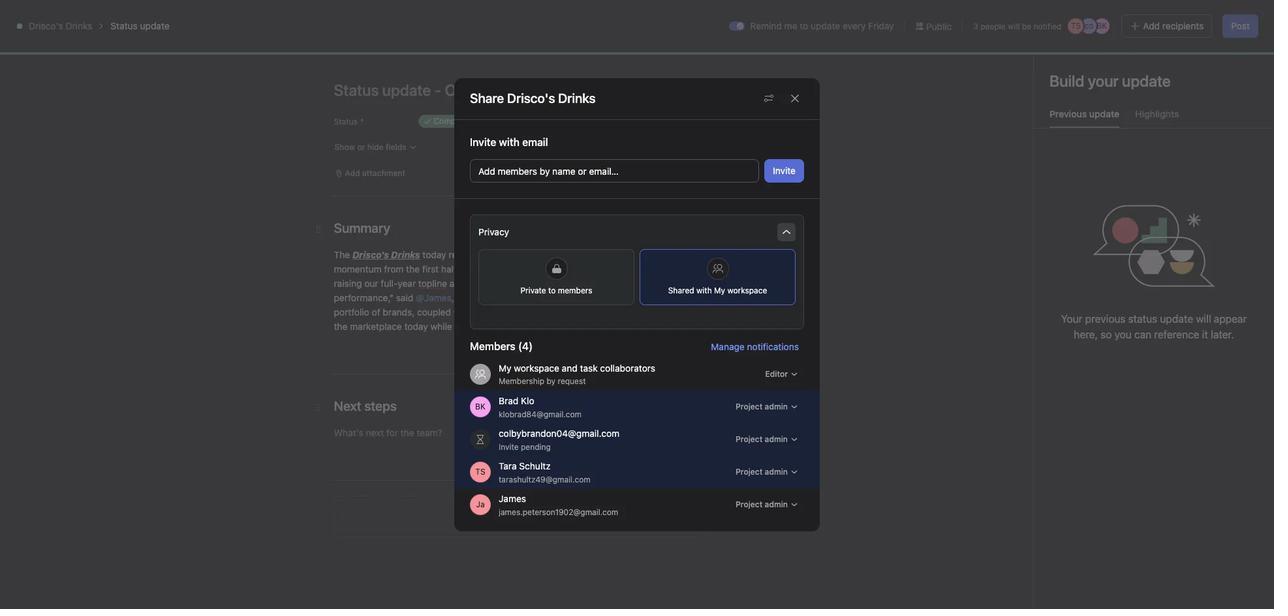 Task type: describe. For each thing, give the bounding box(es) containing it.
what's for what's in my trial?
[[1083, 10, 1109, 20]]

with inside . "our leading portfolio of brands, coupled with an aligned and motivated system, positions us to win in the marketplace today while also laying the groundwork for the long term."
[[454, 307, 471, 318]]

bk inside share drisco's drinks dialog
[[475, 402, 486, 412]]

Shared with My workspace radio
[[640, 249, 796, 305]]

chairman
[[457, 293, 497, 304]]

what's in my trial? button
[[1077, 7, 1157, 25]]

year
[[398, 278, 416, 289]]

timeline
[[361, 82, 398, 93]]

tara schultz tarashultz49@gmail.com
[[499, 460, 591, 484]]

be
[[1022, 21, 1032, 31]]

brad klo klobrad84@gmail.com
[[499, 395, 582, 419]]

for
[[571, 321, 582, 332]]

23
[[1080, 323, 1090, 333]]

or inside connect or create a goal to link this project to a larger purpose.
[[567, 463, 575, 474]]

the status?
[[1076, 118, 1141, 133]]

left
[[1057, 15, 1069, 25]]

add recipients
[[1144, 20, 1204, 31]]

to right project
[[713, 463, 721, 474]]

board link
[[299, 80, 335, 95]]

can
[[1135, 329, 1152, 341]]

1 vertical spatial drinks
[[391, 249, 420, 261]]

1 horizontal spatial quarter
[[636, 264, 666, 275]]

previous
[[1050, 108, 1087, 119]]

. "our leading portfolio of brands, coupled with an aligned and motivated system, positions us to win in the marketplace today while also laying the groundwork for the long term."
[[334, 293, 708, 332]]

and inside my workspace and task collaborators membership by request
[[562, 363, 578, 374]]

performance,"
[[334, 293, 394, 304]]

coupled
[[417, 307, 451, 318]]

"our
[[623, 293, 642, 304]]

motivated
[[538, 307, 580, 318]]

to right the me
[[800, 20, 809, 31]]

create
[[578, 463, 604, 474]]

editor
[[766, 369, 788, 379]]

2023
[[543, 249, 565, 261]]

klo
[[521, 395, 535, 406]]

2 horizontal spatial drisco's
[[550, 293, 586, 304]]

1 horizontal spatial ts
[[1071, 21, 1081, 31]]

info
[[1212, 10, 1226, 20]]

calendar
[[424, 82, 463, 93]]

half
[[441, 264, 457, 275]]

people
[[981, 21, 1006, 31]]

reflecting
[[601, 249, 641, 261]]

email…
[[589, 166, 619, 177]]

dashboard
[[555, 82, 603, 93]]

will inside your previous status update will appear here, so you can reference it later.
[[1196, 313, 1212, 325]]

remind me to update every friday switch
[[730, 22, 745, 31]]

remind
[[751, 20, 782, 31]]

project permissions image
[[764, 93, 774, 104]]

by inside my workspace and task collaborators membership by request
[[547, 376, 556, 386]]

previous
[[1086, 313, 1126, 325]]

reference
[[1155, 329, 1200, 341]]

friday
[[869, 20, 894, 31]]

and up ,
[[450, 278, 465, 289]]

request
[[558, 376, 586, 386]]

james link
[[1047, 322, 1075, 333]]

long
[[601, 321, 619, 332]]

continued
[[643, 249, 686, 261]]

days
[[1038, 15, 1055, 25]]

klo,
[[1096, 237, 1114, 249]]

full-
[[381, 278, 398, 289]]

tarashultz49@gmail.com
[[499, 475, 591, 484]]

connect
[[529, 463, 564, 474]]

the drisco's drinks
[[334, 249, 420, 261]]

add billing info
[[1171, 10, 1226, 20]]

with inside option
[[697, 286, 712, 295]]

@james
[[416, 293, 452, 304]]

your
[[1061, 313, 1083, 325]]

to-
[[641, 278, 653, 289]]

term."
[[622, 321, 647, 332]]

and inside you, brad klo, and 2 others joined button
[[1117, 237, 1135, 249]]

project admin for tara schultz
[[736, 467, 788, 477]]

project privacy dialog image
[[782, 227, 792, 237]]

previous update
[[1050, 108, 1120, 119]]

light
[[571, 278, 589, 289]]

admin for colbybrandon04@gmail.com
[[765, 435, 788, 444]]

james inside james james.peterson1902@gmail.com
[[499, 493, 526, 504]]

bottom-
[[468, 278, 502, 289]]

status for status *
[[334, 117, 358, 127]]

leading
[[645, 293, 675, 304]]

status for status update
[[111, 20, 138, 31]]

the down aligned
[[502, 321, 515, 332]]

name
[[553, 166, 576, 177]]

to inside . "our leading portfolio of brands, coupled with an aligned and motivated system, positions us to win in the marketplace today while also laying the groundwork for the long term."
[[670, 307, 679, 318]]

connected goals
[[337, 417, 436, 432]]

delivered
[[529, 264, 568, 275]]

Section title text field
[[334, 219, 390, 238]]

to left link
[[635, 463, 643, 474]]

brad inside button
[[1070, 237, 1093, 249]]

drisco's drinks
[[29, 20, 92, 31]]

guidance
[[520, 278, 558, 289]]

today inside today reported third quarter 2023 results, reflecting continued momentum from the first half of the year. "we delivered an overall solid quarter and are raising our full-year topline and bottom-line guidance in light of our year-to-date performance," said
[[423, 249, 446, 261]]

3 people will be notified
[[974, 21, 1062, 31]]

1 our from the left
[[365, 278, 378, 289]]

add for add billing info
[[1171, 10, 1185, 20]]

the right for
[[585, 321, 598, 332]]

members inside radio
[[558, 286, 593, 295]]

add for add members by name or email…
[[479, 166, 495, 177]]

to inside radio
[[549, 286, 556, 295]]

timeline link
[[351, 80, 398, 95]]

0 vertical spatial drisco's
[[29, 20, 63, 31]]

to right message
[[1120, 203, 1130, 215]]

admin for tara schultz
[[765, 467, 788, 477]]

year-
[[619, 278, 641, 289]]

dashboard link
[[545, 80, 603, 95]]

others
[[1147, 237, 1178, 249]]

and left are
[[669, 264, 684, 275]]

update inside your previous status update will appear here, so you can reference it later.
[[1161, 313, 1194, 325]]

message
[[1074, 203, 1118, 215]]

by inside add members by name or email… button
[[540, 166, 550, 177]]

remind me to update every friday
[[751, 20, 894, 31]]

0 horizontal spatial drinks
[[66, 20, 92, 31]]

workspace inside shared with my workspace option
[[728, 286, 767, 295]]

status
[[1129, 313, 1158, 325]]

project for brad klo
[[736, 402, 763, 412]]

positions
[[617, 307, 656, 318]]

2 our from the left
[[602, 278, 616, 289]]

overall
[[583, 264, 611, 275]]

project created
[[1047, 306, 1121, 318]]

project admin button for colbybrandon04@gmail.com
[[730, 431, 804, 449]]

in inside button
[[1111, 10, 1118, 20]]

portfolio
[[334, 307, 369, 318]]

public
[[926, 21, 952, 32]]

build
[[1050, 72, 1085, 90]]

25 days left
[[1026, 15, 1069, 25]]

topline
[[419, 278, 447, 289]]

add members by name or email… button
[[470, 159, 760, 183]]

the up year
[[406, 264, 420, 275]]

marketplace
[[350, 321, 402, 332]]

laying
[[474, 321, 499, 332]]

larger
[[529, 477, 553, 488]]

my inside my workspace and task collaborators membership by request
[[499, 363, 512, 374]]

add goal
[[545, 504, 583, 515]]



Task type: vqa. For each thing, say whether or not it's contained in the screenshot.
Hide sidebar "icon"
no



Task type: locate. For each thing, give the bounding box(es) containing it.
0 horizontal spatial brad
[[499, 395, 519, 406]]

this
[[663, 463, 678, 474]]

1 vertical spatial or
[[567, 463, 575, 474]]

james left "23"
[[1047, 322, 1075, 333]]

system,
[[582, 307, 615, 318]]

1 vertical spatial goal
[[565, 504, 583, 515]]

0 vertical spatial by
[[540, 166, 550, 177]]

share drisco's drinks
[[470, 91, 596, 106]]

1 horizontal spatial members
[[558, 286, 593, 295]]

brad inside brad klo klobrad84@gmail.com
[[499, 395, 519, 406]]

1 horizontal spatial drisco's
[[353, 249, 389, 261]]

the up bottom-
[[470, 264, 484, 275]]

workspace up membership
[[514, 363, 560, 374]]

shared
[[668, 286, 695, 295]]

bk up your update
[[1124, 59, 1134, 69]]

in left light
[[561, 278, 568, 289]]

1 vertical spatial james
[[499, 493, 526, 504]]

project admin inside project admin dropdown button
[[736, 500, 788, 510]]

0 vertical spatial quarter
[[510, 249, 540, 261]]

2 project admin button from the top
[[730, 431, 804, 449]]

with email
[[499, 136, 548, 148]]

send message to members
[[1047, 203, 1179, 215]]

it
[[1203, 329, 1209, 341]]

workspace up 'manage notifications'
[[728, 286, 767, 295]]

home link
[[8, 40, 149, 61]]

so
[[1101, 329, 1112, 341]]

quarter up "we
[[510, 249, 540, 261]]

workspace inside my workspace and task collaborators membership by request
[[514, 363, 560, 374]]

3
[[974, 21, 979, 31]]

the
[[334, 249, 350, 261]]

1 vertical spatial will
[[1196, 313, 1212, 325]]

project for tara schultz
[[736, 467, 763, 477]]

2 horizontal spatial in
[[1111, 10, 1118, 20]]

1 vertical spatial in
[[561, 278, 568, 289]]

0 horizontal spatial a
[[607, 463, 612, 474]]

add to starred image
[[331, 50, 342, 61]]

0 horizontal spatial status
[[111, 20, 138, 31]]

drisco's up home
[[29, 20, 63, 31]]

project
[[736, 402, 763, 412], [736, 435, 763, 444], [736, 467, 763, 477], [736, 500, 763, 510]]

private to members
[[521, 286, 593, 295]]

status left *
[[334, 117, 358, 127]]

ceo
[[518, 293, 537, 304]]

what's inside what's in my trial? button
[[1083, 10, 1109, 20]]

invite left 'with email'
[[470, 136, 497, 148]]

2 project admin from the top
[[736, 435, 788, 444]]

invite inside colbybrandon04@gmail.com invite pending
[[499, 442, 519, 452]]

3 admin from the top
[[765, 467, 788, 477]]

3 project from the top
[[736, 467, 763, 477]]

you
[[1115, 329, 1132, 341]]

schultz
[[519, 460, 551, 471]]

momentum
[[334, 264, 382, 275]]

0 horizontal spatial ts
[[476, 467, 486, 477]]

you, brad klo, and 2 others joined
[[1047, 237, 1210, 249]]

by left request
[[547, 376, 556, 386]]

what's for what's the status?
[[1031, 118, 1073, 133]]

members up motivated
[[558, 286, 593, 295]]

0 vertical spatial or
[[578, 166, 587, 177]]

1 admin from the top
[[765, 402, 788, 412]]

project created james 23 minutes ago
[[1047, 306, 1137, 333]]

0 vertical spatial invite
[[470, 136, 497, 148]]

invite for invite
[[773, 165, 796, 176]]

and inside . "our leading portfolio of brands, coupled with an aligned and motivated system, positions us to win in the marketplace today while also laying the groundwork for the long term."
[[520, 307, 535, 318]]

0 horizontal spatial members
[[498, 166, 537, 177]]

0 vertical spatial what's
[[1083, 10, 1109, 20]]

with up also
[[454, 307, 471, 318]]

privacy
[[479, 226, 509, 237]]

0 horizontal spatial james
[[499, 493, 526, 504]]

list box
[[483, 5, 797, 26]]

editor button
[[760, 365, 804, 384]]

project admin for brad klo
[[736, 402, 788, 412]]

usersicon image
[[475, 369, 486, 380]]

invite button
[[765, 159, 804, 183]]

0 horizontal spatial an
[[474, 307, 484, 318]]

bk for co
[[1097, 21, 1108, 31]]

my right shared
[[714, 286, 726, 295]]

brad left klo
[[499, 395, 519, 406]]

ja
[[476, 500, 485, 510]]

0 horizontal spatial workspace
[[514, 363, 560, 374]]

a right project
[[724, 463, 728, 474]]

project for colbybrandon04@gmail.com
[[736, 435, 763, 444]]

privacy option group
[[470, 214, 804, 329]]

and down ceo
[[520, 307, 535, 318]]

said
[[396, 293, 414, 304]]

1 vertical spatial workspace
[[514, 363, 560, 374]]

0 horizontal spatial with
[[454, 307, 471, 318]]

2 vertical spatial bk
[[475, 402, 486, 412]]

add members by name or email…
[[479, 166, 619, 177]]

raising
[[334, 278, 362, 289]]

2 vertical spatial ts
[[476, 467, 486, 477]]

1 horizontal spatial in
[[698, 307, 706, 318]]

goal inside button
[[565, 504, 583, 515]]

will left 'be' at the top right of page
[[1008, 21, 1020, 31]]

and up request
[[562, 363, 578, 374]]

tab list containing previous update
[[1034, 107, 1275, 129]]

0 vertical spatial brad
[[1070, 237, 1093, 249]]

highlights
[[1136, 108, 1180, 119]]

1 project admin button from the top
[[730, 398, 804, 416]]

1 horizontal spatial with
[[697, 286, 712, 295]]

manage notifications button
[[711, 341, 804, 352]]

1 vertical spatial my
[[499, 363, 512, 374]]

Private to members radio
[[479, 249, 635, 305]]

list image
[[180, 48, 196, 63]]

calendar link
[[413, 80, 463, 95]]

0 horizontal spatial quarter
[[510, 249, 540, 261]]

2 horizontal spatial invite
[[773, 165, 796, 176]]

0 horizontal spatial bk
[[475, 402, 486, 412]]

with right shared
[[697, 286, 712, 295]]

ts left tara on the left of page
[[476, 467, 486, 477]]

from
[[384, 264, 404, 275]]

0 horizontal spatial my
[[499, 363, 512, 374]]

aligned
[[486, 307, 517, 318]]

tab list
[[1034, 107, 1275, 129]]

by left "name"
[[540, 166, 550, 177]]

status *
[[334, 117, 364, 127]]

link
[[646, 463, 660, 474]]

0 vertical spatial status
[[111, 20, 138, 31]]

brands,
[[383, 307, 415, 318]]

and left 2
[[1117, 237, 1135, 249]]

of inside . "our leading portfolio of brands, coupled with an aligned and motivated system, positions us to win in the marketplace today while also laying the groundwork for the long term."
[[372, 307, 380, 318]]

1 vertical spatial ts
[[1098, 59, 1108, 69]]

today inside . "our leading portfolio of brands, coupled with an aligned and motivated system, positions us to win in the marketplace today while also laying the groundwork for the long term."
[[405, 321, 428, 332]]

2 vertical spatial drinks
[[589, 293, 618, 304]]

what's up co
[[1083, 10, 1109, 20]]

add for add goal
[[545, 504, 562, 515]]

will up "it"
[[1196, 313, 1212, 325]]

the down portfolio
[[334, 321, 348, 332]]

None text field
[[212, 44, 307, 67]]

project admin button for brad klo
[[730, 398, 804, 416]]

invite up tara on the left of page
[[499, 442, 519, 452]]

drisco's drinks
[[507, 91, 596, 106]]

close this dialog image
[[790, 93, 801, 104]]

board
[[309, 82, 335, 93]]

0 vertical spatial goal
[[614, 463, 632, 474]]

status up home link
[[111, 20, 138, 31]]

2 vertical spatial drisco's
[[550, 293, 586, 304]]

of right half
[[459, 264, 468, 275]]

1 vertical spatial what's
[[1031, 118, 1073, 133]]

an up light
[[570, 264, 581, 275]]

Project description title text field
[[329, 129, 451, 157]]

0 vertical spatial members
[[498, 166, 537, 177]]

1 project admin from the top
[[736, 402, 788, 412]]

1 vertical spatial by
[[547, 376, 556, 386]]

0 horizontal spatial or
[[567, 463, 575, 474]]

goal
[[614, 463, 632, 474], [565, 504, 583, 515]]

invite inside button
[[773, 165, 796, 176]]

today reported third quarter 2023 results, reflecting continued momentum from the first half of the year. "we delivered an overall solid quarter and are raising our full-year topline and bottom-line guidance in light of our year-to-date performance," said
[[334, 249, 703, 304]]

add report section image
[[510, 507, 531, 528]]

my up membership
[[499, 363, 512, 374]]

1 horizontal spatial drinks
[[391, 249, 420, 261]]

1 vertical spatial project admin button
[[730, 431, 804, 449]]

ts inside share drisco's drinks dialog
[[476, 467, 486, 477]]

an inside . "our leading portfolio of brands, coupled with an aligned and motivated system, positions us to win in the marketplace today while also laying the groundwork for the long term."
[[474, 307, 484, 318]]

0 vertical spatial workspace
[[728, 286, 767, 295]]

goal down purpose.
[[565, 504, 583, 515]]

admin for brad klo
[[765, 402, 788, 412]]

what's
[[1083, 10, 1109, 20], [1031, 118, 1073, 133]]

invite up project privacy dialog icon
[[773, 165, 796, 176]]

bk down usersicon
[[475, 402, 486, 412]]

Section title text field
[[334, 398, 397, 416]]

james.peterson1902@gmail.com
[[499, 507, 619, 517]]

4 project admin from the top
[[736, 500, 788, 510]]

3 project admin from the top
[[736, 467, 788, 477]]

1 vertical spatial with
[[454, 307, 471, 318]]

a
[[607, 463, 612, 474], [724, 463, 728, 474]]

3 project admin button from the top
[[730, 463, 804, 482]]

1 vertical spatial brad
[[499, 395, 519, 406]]

2 horizontal spatial ts
[[1098, 59, 1108, 69]]

drinks up home link
[[66, 20, 92, 31]]

*
[[360, 117, 364, 127]]

0 vertical spatial ts
[[1071, 21, 1081, 31]]

of down overall
[[591, 278, 600, 289]]

a right create
[[607, 463, 612, 474]]

admin inside dropdown button
[[765, 500, 788, 510]]

members down 'with email'
[[498, 166, 537, 177]]

4 admin from the top
[[765, 500, 788, 510]]

2
[[1138, 237, 1144, 249]]

1 vertical spatial today
[[405, 321, 428, 332]]

1 vertical spatial status
[[334, 117, 358, 127]]

or up purpose.
[[567, 463, 575, 474]]

4 project from the top
[[736, 500, 763, 510]]

build your update
[[1050, 72, 1171, 90]]

task
[[580, 363, 598, 374]]

0 vertical spatial bk
[[1097, 21, 1108, 31]]

1 horizontal spatial our
[[602, 278, 616, 289]]

in left "my"
[[1111, 10, 1118, 20]]

1 horizontal spatial invite
[[499, 442, 519, 452]]

bk right co
[[1097, 21, 1108, 31]]

1 a from the left
[[607, 463, 612, 474]]

1 vertical spatial bk
[[1124, 59, 1134, 69]]

ts up build your update
[[1098, 59, 1108, 69]]

1 project from the top
[[736, 402, 763, 412]]

1 horizontal spatial brad
[[1070, 237, 1093, 249]]

project admin for colbybrandon04@gmail.com
[[736, 435, 788, 444]]

bk for ts
[[1124, 59, 1134, 69]]

or inside add members by name or email… button
[[578, 166, 587, 177]]

today up first
[[423, 249, 446, 261]]

2 a from the left
[[724, 463, 728, 474]]

add inside share drisco's drinks dialog
[[479, 166, 495, 177]]

project admin button for tara schultz
[[730, 463, 804, 482]]

every
[[843, 20, 866, 31]]

2 admin from the top
[[765, 435, 788, 444]]

brad left the klo,
[[1070, 237, 1093, 249]]

admin for james
[[765, 500, 788, 510]]

today down brands, at left
[[405, 321, 428, 332]]

goal left link
[[614, 463, 632, 474]]

james james.peterson1902@gmail.com
[[499, 493, 619, 517]]

us
[[658, 307, 668, 318]]

invite with email
[[470, 136, 548, 148]]

my inside option
[[714, 286, 726, 295]]

0 horizontal spatial will
[[1008, 21, 1020, 31]]

1 horizontal spatial an
[[570, 264, 581, 275]]

1 horizontal spatial james
[[1047, 322, 1075, 333]]

1 horizontal spatial bk
[[1097, 21, 1108, 31]]

invite for invite with email
[[470, 136, 497, 148]]

0 horizontal spatial our
[[365, 278, 378, 289]]

to right private
[[549, 286, 556, 295]]

1 horizontal spatial a
[[724, 463, 728, 474]]

1 vertical spatial members
[[1133, 203, 1179, 215]]

0 vertical spatial will
[[1008, 21, 1020, 31]]

and down line
[[500, 293, 515, 304]]

@james link
[[416, 293, 452, 304]]

0 horizontal spatial what's
[[1031, 118, 1073, 133]]

0 vertical spatial with
[[697, 286, 712, 295]]

0 vertical spatial my
[[714, 286, 726, 295]]

0 horizontal spatial invite
[[470, 136, 497, 148]]

2 vertical spatial invite
[[499, 442, 519, 452]]

add for add recipients
[[1144, 20, 1160, 31]]

of up marketplace
[[372, 307, 380, 318]]

here,
[[1074, 329, 1098, 341]]

2 horizontal spatial bk
[[1124, 59, 1134, 69]]

our up performance,"
[[365, 278, 378, 289]]

to
[[800, 20, 809, 31], [1120, 203, 1130, 215], [549, 286, 556, 295], [670, 307, 679, 318], [635, 463, 643, 474], [713, 463, 721, 474]]

quarter up to-
[[636, 264, 666, 275]]

1 vertical spatial quarter
[[636, 264, 666, 275]]

you, brad klo, and 2 others joined button
[[1047, 236, 1210, 249]]

drisco's up momentum
[[353, 249, 389, 261]]

pending
[[521, 442, 551, 452]]

project admin button
[[730, 496, 804, 514]]

project admin for james
[[736, 500, 788, 510]]

later.
[[1211, 329, 1235, 341]]

ts left co
[[1071, 21, 1081, 31]]

2 vertical spatial project admin button
[[730, 463, 804, 482]]

of down guidance
[[539, 293, 548, 304]]

or right "name"
[[578, 166, 587, 177]]

an down chairman
[[474, 307, 484, 318]]

2 project from the top
[[736, 435, 763, 444]]

2 horizontal spatial members
[[1133, 203, 1179, 215]]

1 vertical spatial an
[[474, 307, 484, 318]]

0 vertical spatial james
[[1047, 322, 1075, 333]]

by
[[540, 166, 550, 177], [547, 376, 556, 386]]

james inside project created james 23 minutes ago
[[1047, 322, 1075, 333]]

klobrad84@gmail.com
[[499, 409, 582, 419]]

drinks up from
[[391, 249, 420, 261]]

share drisco's drinks dialog
[[454, 78, 820, 532]]

notified
[[1034, 21, 1062, 31]]

1 vertical spatial drisco's
[[353, 249, 389, 261]]

groundwork
[[518, 321, 568, 332]]

0 horizontal spatial in
[[561, 278, 568, 289]]

in right win
[[698, 307, 706, 318]]

members inside button
[[498, 166, 537, 177]]

private
[[521, 286, 546, 295]]

1 horizontal spatial my
[[714, 286, 726, 295]]

an inside today reported third quarter 2023 results, reflecting continued momentum from the first half of the year. "we delivered an overall solid quarter and are raising our full-year topline and bottom-line guidance in light of our year-to-date performance," said
[[570, 264, 581, 275]]

0 horizontal spatial goal
[[565, 504, 583, 515]]

drinks up system,
[[589, 293, 618, 304]]

in inside . "our leading portfolio of brands, coupled with an aligned and motivated system, positions us to win in the marketplace today while also laying the groundwork for the long term."
[[698, 307, 706, 318]]

1 horizontal spatial goal
[[614, 463, 632, 474]]

project inside dropdown button
[[736, 500, 763, 510]]

will
[[1008, 21, 1020, 31], [1196, 313, 1212, 325]]

brad
[[1070, 237, 1093, 249], [499, 395, 519, 406]]

workflow
[[489, 82, 529, 93]]

1 vertical spatial invite
[[773, 165, 796, 176]]

quarter
[[510, 249, 540, 261], [636, 264, 666, 275]]

reported
[[449, 249, 485, 261]]

1 horizontal spatial status
[[334, 117, 358, 127]]

goal inside connect or create a goal to link this project to a larger purpose.
[[614, 463, 632, 474]]

status update
[[111, 20, 170, 31]]

colbybrandon04@gmail.com invite pending
[[499, 428, 620, 452]]

project for james
[[736, 500, 763, 510]]

0 vertical spatial drinks
[[66, 20, 92, 31]]

billing
[[1188, 10, 1210, 20]]

0 vertical spatial an
[[570, 264, 581, 275]]

2 vertical spatial in
[[698, 307, 706, 318]]

what's down build
[[1031, 118, 1073, 133]]

in inside today reported third quarter 2023 results, reflecting continued momentum from the first half of the year. "we delivered an overall solid quarter and are raising our full-year topline and bottom-line guidance in light of our year-to-date performance," said
[[561, 278, 568, 289]]

0 vertical spatial today
[[423, 249, 446, 261]]

first
[[422, 264, 439, 275]]

our down overall
[[602, 278, 616, 289]]

2 vertical spatial members
[[558, 286, 593, 295]]

of
[[459, 264, 468, 275], [591, 278, 600, 289], [539, 293, 548, 304], [372, 307, 380, 318]]

drisco's up motivated
[[550, 293, 586, 304]]

1 horizontal spatial workspace
[[728, 286, 767, 295]]

share
[[470, 91, 504, 106]]

0 vertical spatial project admin button
[[730, 398, 804, 416]]

manage
[[711, 341, 745, 352]]

0 vertical spatial in
[[1111, 10, 1118, 20]]

members up others
[[1133, 203, 1179, 215]]

Title of update text field
[[334, 76, 726, 104]]

james up add report section icon
[[499, 493, 526, 504]]

update
[[140, 20, 170, 31], [811, 20, 840, 31], [1090, 108, 1120, 119], [1161, 313, 1194, 325]]

0 horizontal spatial drisco's
[[29, 20, 63, 31]]

1 horizontal spatial or
[[578, 166, 587, 177]]

2 horizontal spatial drinks
[[589, 293, 618, 304]]

my
[[1120, 10, 1131, 20]]

to right us
[[670, 307, 679, 318]]

1 horizontal spatial what's
[[1083, 10, 1109, 20]]

drinks
[[66, 20, 92, 31], [391, 249, 420, 261], [589, 293, 618, 304]]



